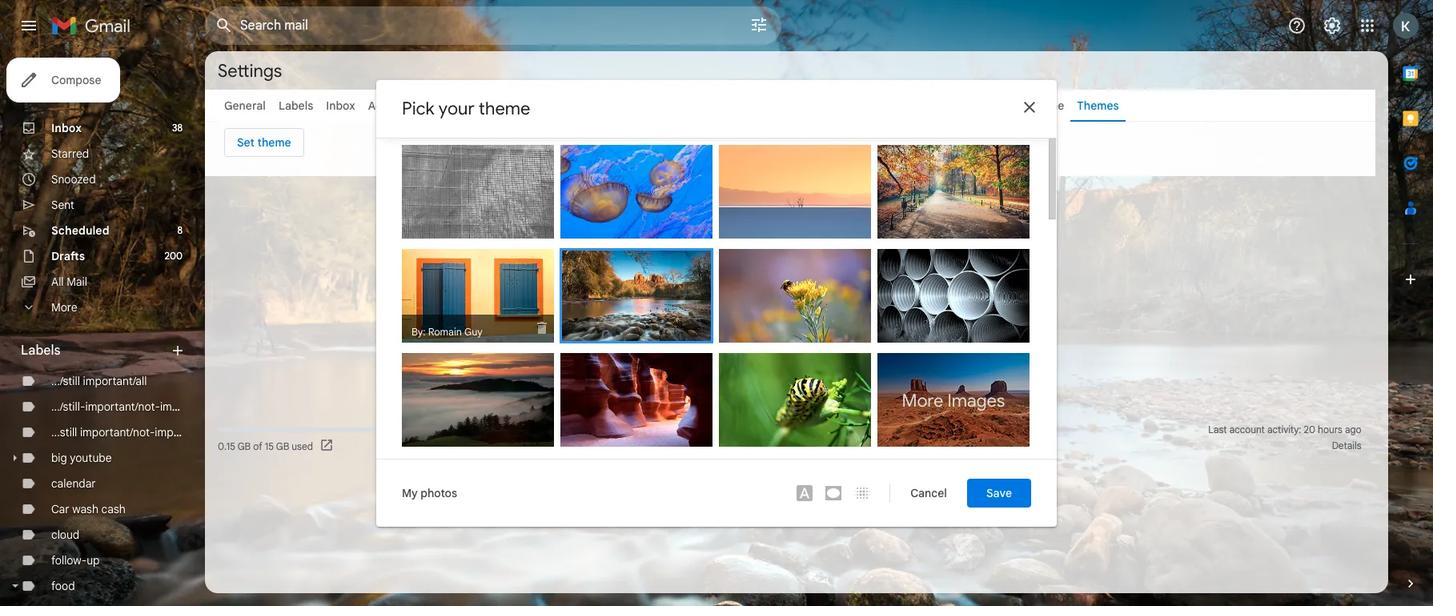 Task type: locate. For each thing, give the bounding box(es) containing it.
follow link to manage storage image
[[319, 438, 336, 454]]

footer
[[205, 422, 1376, 454]]

gb left of
[[238, 440, 251, 452]]

tab list
[[1389, 51, 1433, 549]]

and
[[421, 98, 441, 113], [527, 98, 547, 113]]

starred link
[[51, 147, 89, 161]]

· right terms
[[746, 424, 748, 436]]

8
[[177, 224, 183, 236]]

1 and from the left
[[421, 98, 441, 113]]

1 vertical spatial inbox link
[[51, 121, 82, 135]]

labels
[[279, 98, 313, 113], [21, 343, 61, 359]]

·
[[746, 424, 748, 436], [785, 424, 787, 436]]

important up '...still important/not-important' at the left of the page
[[160, 400, 210, 414]]

0 horizontal spatial labels
[[21, 343, 61, 359]]

0 vertical spatial important/not-
[[85, 400, 160, 414]]

blocked
[[550, 98, 592, 113]]

settings
[[218, 60, 282, 81]]

labels inside navigation
[[21, 343, 61, 359]]

by: greg bullock option
[[402, 145, 554, 250], [561, 145, 713, 250], [878, 249, 1030, 354]]

romain
[[745, 236, 779, 249], [428, 326, 462, 339], [588, 338, 622, 351], [745, 340, 779, 353], [587, 444, 621, 457], [745, 444, 779, 457]]

2 and from the left
[[527, 98, 547, 113]]

· right privacy link
[[785, 424, 787, 436]]

by: greg bullock for middle by: greg bullock option
[[570, 236, 645, 249]]

labels for labels link
[[279, 98, 313, 113]]

account
[[1230, 424, 1265, 436]]

more down all mail link
[[51, 300, 77, 315]]

all mail
[[51, 275, 87, 289]]

głowaty
[[948, 236, 987, 249]]

20
[[1304, 424, 1316, 436]]

important/not-
[[85, 400, 160, 414], [80, 425, 155, 440]]

1 horizontal spatial labels
[[279, 98, 313, 113]]

advanced search options image
[[743, 9, 775, 41]]

labels right general link
[[279, 98, 313, 113]]

1 horizontal spatial by: greg bullock
[[570, 236, 645, 249]]

0 horizontal spatial inbox link
[[51, 121, 82, 135]]

1 horizontal spatial more
[[902, 390, 944, 411]]

terms · privacy · program policies
[[717, 424, 863, 436]]

cloud
[[51, 528, 79, 542]]

more inside labels navigation
[[51, 300, 77, 315]]

inbox link right labels link
[[326, 98, 355, 113]]

hours
[[1318, 424, 1343, 436]]

None search field
[[205, 6, 782, 45]]

your
[[439, 97, 475, 119]]

big youtube
[[51, 451, 112, 465]]

inbox
[[326, 98, 355, 113], [51, 121, 82, 135]]

labels up .../still
[[21, 343, 61, 359]]

1 horizontal spatial ·
[[785, 424, 787, 436]]

0 vertical spatial inbox
[[326, 98, 355, 113]]

compose
[[51, 73, 101, 87]]

0 horizontal spatial inbox
[[51, 121, 82, 135]]

...still
[[51, 425, 77, 440]]

scheduled
[[51, 223, 109, 238]]

more left images
[[902, 390, 944, 411]]

1 horizontal spatial gb
[[276, 440, 289, 452]]

by: greg bullock for the leftmost by: greg bullock option
[[412, 236, 486, 249]]

by: greg bullock
[[412, 236, 486, 249], [570, 236, 645, 249], [887, 340, 962, 353]]

images
[[948, 390, 1005, 411]]

inbox up starred on the top left of the page
[[51, 121, 82, 135]]

important
[[160, 400, 210, 414], [155, 425, 205, 440]]

200
[[165, 250, 183, 262]]

0 horizontal spatial greg
[[428, 236, 450, 249]]

by:
[[412, 236, 426, 249], [570, 236, 584, 249], [729, 236, 743, 249], [887, 236, 901, 249], [412, 326, 426, 339], [572, 338, 586, 351], [729, 340, 743, 353], [887, 340, 901, 353], [412, 444, 426, 457], [570, 444, 584, 457], [729, 444, 743, 457]]

more for more
[[51, 300, 77, 315]]

gb right 15
[[276, 440, 289, 452]]

0 horizontal spatial more
[[51, 300, 77, 315]]

0 vertical spatial important
[[160, 400, 210, 414]]

terms
[[717, 424, 743, 436]]

inbox link
[[326, 98, 355, 113], [51, 121, 82, 135]]

mail
[[67, 275, 87, 289]]

1 horizontal spatial and
[[527, 98, 547, 113]]

import
[[443, 98, 479, 113]]

0 horizontal spatial by: greg bullock
[[412, 236, 486, 249]]

inbox link up starred on the top left of the page
[[51, 121, 82, 135]]

1 horizontal spatial bullock
[[612, 236, 645, 249]]

cash
[[101, 502, 126, 516]]

0 vertical spatial inbox link
[[326, 98, 355, 113]]

more inside pick your theme alert dialog
[[902, 390, 944, 411]]

important/not- up '...still important/not-important' at the left of the page
[[85, 400, 160, 414]]

gb
[[238, 440, 251, 452], [276, 440, 289, 452]]

bullock
[[453, 236, 486, 249], [612, 236, 645, 249], [929, 340, 962, 353]]

1 horizontal spatial greg
[[587, 236, 609, 249]]

inbox inside labels navigation
[[51, 121, 82, 135]]

2 horizontal spatial greg
[[904, 340, 926, 353]]

1 vertical spatial important/not-
[[80, 425, 155, 440]]

and right filters
[[527, 98, 547, 113]]

by: romain guy
[[729, 236, 800, 249], [412, 326, 483, 339], [572, 338, 643, 351], [729, 340, 800, 353], [570, 444, 641, 457], [729, 444, 800, 457]]

important down .../still-important/not-important
[[155, 425, 205, 440]]

offline
[[1029, 98, 1064, 113]]

0 vertical spatial more
[[51, 300, 77, 315]]

settings image
[[1323, 16, 1342, 35]]

more for more images
[[902, 390, 944, 411]]

greg for middle by: greg bullock option
[[587, 236, 609, 249]]

0 horizontal spatial ·
[[746, 424, 748, 436]]

1 vertical spatial more
[[902, 390, 944, 411]]

0 horizontal spatial bullock
[[453, 236, 486, 249]]

addresses
[[595, 98, 650, 113]]

0 horizontal spatial gb
[[238, 440, 251, 452]]

accounts and import
[[368, 98, 479, 113]]

38
[[172, 122, 183, 134]]

1 vertical spatial important
[[155, 425, 205, 440]]

more images button
[[878, 353, 1030, 446]]

and left import
[[421, 98, 441, 113]]

follow-up link
[[51, 553, 100, 568]]

1 horizontal spatial inbox link
[[326, 98, 355, 113]]

used
[[292, 440, 313, 452]]

by: romain guy option
[[719, 145, 871, 250], [402, 249, 554, 342], [561, 249, 713, 353], [719, 249, 871, 354], [561, 353, 713, 458], [719, 353, 871, 458]]

terms link
[[717, 424, 743, 436]]

0 vertical spatial labels
[[279, 98, 313, 113]]

greg for the leftmost by: greg bullock option
[[428, 236, 450, 249]]

sent
[[51, 198, 74, 212]]

my
[[402, 486, 418, 500]]

1 horizontal spatial inbox
[[326, 98, 355, 113]]

guy
[[781, 236, 800, 249], [464, 326, 483, 339], [625, 338, 643, 351], [781, 340, 800, 353], [623, 444, 641, 457], [781, 444, 800, 457]]

footer containing terms
[[205, 422, 1376, 454]]

1 horizontal spatial by: greg bullock option
[[561, 145, 713, 250]]

1 vertical spatial labels
[[21, 343, 61, 359]]

0 horizontal spatial and
[[421, 98, 441, 113]]

more
[[51, 300, 77, 315], [902, 390, 944, 411]]

bullock for middle by: greg bullock option
[[612, 236, 645, 249]]

important/not- down .../still-important/not-important
[[80, 425, 155, 440]]

food
[[51, 579, 75, 593]]

privacy link
[[751, 424, 783, 436]]

grzegorz
[[904, 236, 946, 249]]

inbox right labels link
[[326, 98, 355, 113]]

all
[[51, 275, 64, 289]]

general
[[224, 98, 266, 113]]

of
[[253, 440, 262, 452]]

1 vertical spatial inbox
[[51, 121, 82, 135]]



Task type: describe. For each thing, give the bounding box(es) containing it.
pick your theme alert dialog
[[376, 80, 1057, 526]]

filters and blocked addresses link
[[492, 98, 650, 113]]

last
[[1209, 424, 1227, 436]]

and for filters
[[527, 98, 547, 113]]

pick
[[402, 97, 435, 119]]

car wash cash
[[51, 502, 126, 516]]

2 horizontal spatial by: greg bullock option
[[878, 249, 1030, 354]]

pick your theme
[[402, 97, 530, 119]]

calendar
[[51, 476, 96, 491]]

up
[[87, 553, 100, 568]]

accounts and import link
[[368, 98, 479, 113]]

.../still-
[[51, 400, 85, 414]]

.../still-important/not-important link
[[51, 400, 210, 414]]

ago
[[1345, 424, 1362, 436]]

.../still important/all
[[51, 374, 147, 388]]

follow-
[[51, 553, 87, 568]]

search mail image
[[210, 11, 239, 40]]

details
[[1332, 440, 1362, 452]]

by: inside option
[[412, 444, 426, 457]]

wash
[[72, 502, 99, 516]]

snoozed link
[[51, 172, 96, 187]]

calendar link
[[51, 476, 96, 491]]

important for ...still important/not-important
[[155, 425, 205, 440]]

by: grzegorz głowaty option
[[878, 145, 1030, 250]]

labels for labels heading
[[21, 343, 61, 359]]

program policies link
[[790, 424, 863, 436]]

by: grzegorz głowaty
[[887, 236, 987, 249]]

scheduled link
[[51, 223, 109, 238]]

general link
[[224, 98, 266, 113]]

food link
[[51, 579, 75, 593]]

0.15 gb of 15 gb used
[[218, 440, 313, 452]]

themes link
[[1077, 98, 1119, 113]]

2 · from the left
[[785, 424, 787, 436]]

my photos
[[402, 486, 457, 500]]

activity:
[[1268, 424, 1302, 436]]

main menu image
[[19, 16, 38, 35]]

labels heading
[[21, 343, 170, 359]]

bullock for the leftmost by: greg bullock option
[[453, 236, 486, 249]]

all mail link
[[51, 275, 87, 289]]

1 gb from the left
[[238, 440, 251, 452]]

2 horizontal spatial by: greg bullock
[[887, 340, 962, 353]]

car
[[51, 502, 69, 516]]

privacy
[[751, 424, 783, 436]]

important for .../still-important/not-important
[[160, 400, 210, 414]]

...still important/not-important
[[51, 425, 205, 440]]

.../still important/all link
[[51, 374, 147, 388]]

labels link
[[279, 98, 313, 113]]

snoozed
[[51, 172, 96, 187]]

mike
[[428, 444, 450, 457]]

filters and blocked addresses
[[492, 98, 650, 113]]

photos
[[421, 486, 457, 500]]

0.15
[[218, 440, 235, 452]]

1 · from the left
[[746, 424, 748, 436]]

labels navigation
[[0, 51, 210, 606]]

big youtube link
[[51, 451, 112, 465]]

program
[[790, 424, 827, 436]]

2 horizontal spatial bullock
[[929, 340, 962, 353]]

starred
[[51, 147, 89, 161]]

policies
[[830, 424, 863, 436]]

details link
[[1332, 440, 1362, 452]]

my photos button
[[389, 478, 470, 507]]

important/all
[[83, 374, 147, 388]]

cancel button
[[897, 478, 961, 507]]

15
[[265, 440, 274, 452]]

offline link
[[1029, 98, 1064, 113]]

important/not- for .../still-
[[85, 400, 160, 414]]

2 gb from the left
[[276, 440, 289, 452]]

accounts
[[368, 98, 418, 113]]

cancel
[[911, 486, 947, 500]]

pick your theme heading
[[402, 97, 530, 119]]

and for accounts
[[421, 98, 441, 113]]

more button
[[0, 295, 192, 320]]

follow-up
[[51, 553, 100, 568]]

important/not- for ...still
[[80, 425, 155, 440]]

more images
[[902, 390, 1005, 411]]

.../still
[[51, 374, 80, 388]]

by: inside option
[[887, 236, 901, 249]]

filters
[[492, 98, 524, 113]]

car wash cash link
[[51, 502, 126, 516]]

compose button
[[6, 58, 120, 102]]

sent link
[[51, 198, 74, 212]]

...still important/not-important link
[[51, 425, 205, 440]]

drafts link
[[51, 249, 85, 263]]

themes
[[1077, 98, 1119, 113]]

theme
[[479, 97, 530, 119]]

youtube
[[70, 451, 112, 465]]

last account activity: 20 hours ago details
[[1209, 424, 1362, 452]]

0 horizontal spatial by: greg bullock option
[[402, 145, 554, 250]]

drafts
[[51, 249, 85, 263]]

by: mike cleron option
[[402, 353, 554, 458]]

.../still-important/not-important
[[51, 400, 210, 414]]

cloud link
[[51, 528, 79, 542]]

by: mike cleron
[[412, 444, 482, 457]]

cleron
[[452, 444, 482, 457]]



Task type: vqa. For each thing, say whether or not it's contained in the screenshot.
Romain
yes



